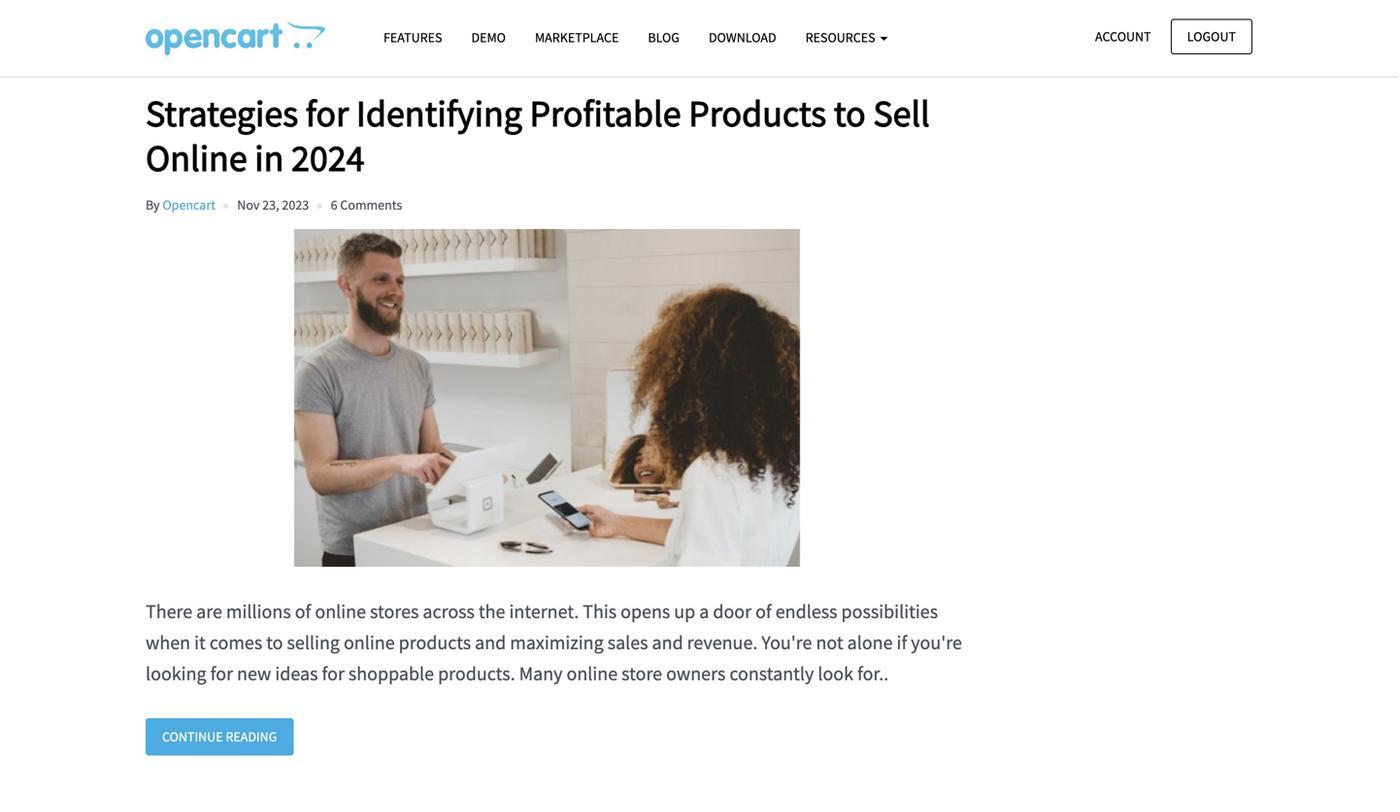 Task type: vqa. For each thing, say whether or not it's contained in the screenshot.
1st the Tutorials from right
no



Task type: describe. For each thing, give the bounding box(es) containing it.
many
[[519, 662, 563, 686]]

marketplace
[[535, 29, 619, 46]]

continue
[[162, 728, 223, 746]]

strategies
[[146, 90, 298, 137]]

strategies for identifying profitable products to sell online in 2024
[[146, 90, 930, 181]]

products.
[[438, 662, 515, 686]]

opencart - blog image
[[146, 20, 325, 55]]

stores
[[370, 600, 419, 624]]

continue reading link
[[146, 719, 294, 756]]

shoppable
[[349, 662, 434, 686]]

resources
[[806, 29, 878, 46]]

opencart link
[[163, 196, 216, 214]]

a
[[700, 600, 709, 624]]

comes
[[210, 631, 262, 655]]

6
[[331, 196, 338, 214]]

maximizing
[[510, 631, 604, 655]]

if
[[897, 631, 907, 655]]

nov
[[237, 196, 260, 214]]

you're
[[911, 631, 962, 655]]

continue reading
[[162, 728, 277, 746]]

sell
[[873, 90, 930, 137]]

download
[[709, 29, 777, 46]]

across
[[423, 600, 475, 624]]

there
[[146, 600, 192, 624]]

there are millions of online stores across the internet. this opens up a door of endless possibilities when it comes to selling online products and maximizing sales and revenue. you're not alone if you're looking for new ideas for shoppable products. many online store owners constantly look for..
[[146, 600, 962, 686]]

selling
[[287, 631, 340, 655]]

possibilities
[[842, 600, 938, 624]]

revenue. you're
[[687, 631, 812, 655]]

constantly
[[730, 662, 814, 686]]

for inside strategies for identifying profitable products to sell online in 2024
[[306, 90, 349, 137]]

nov 23, 2023
[[237, 196, 309, 214]]

sales
[[608, 631, 648, 655]]

when
[[146, 631, 190, 655]]

this
[[583, 600, 617, 624]]

store
[[622, 662, 662, 686]]

looking
[[146, 662, 207, 686]]

it
[[194, 631, 206, 655]]

download link
[[694, 20, 791, 55]]

ideas
[[275, 662, 318, 686]]

marketplace link
[[521, 20, 634, 55]]

comments
[[340, 196, 402, 214]]

look
[[818, 662, 854, 686]]

23,
[[262, 196, 279, 214]]

resources link
[[791, 20, 903, 55]]

not
[[816, 631, 844, 655]]

logout
[[1188, 28, 1236, 45]]

by
[[146, 196, 160, 214]]



Task type: locate. For each thing, give the bounding box(es) containing it.
opens
[[621, 600, 670, 624]]

by opencart
[[146, 196, 216, 214]]

1 vertical spatial to
[[266, 631, 283, 655]]

new
[[237, 662, 271, 686]]

to down millions
[[266, 631, 283, 655]]

products
[[689, 90, 827, 137]]

1 horizontal spatial and
[[652, 631, 683, 655]]

blog link
[[634, 20, 694, 55]]

the
[[479, 600, 506, 624]]

blog
[[648, 29, 680, 46]]

internet.
[[509, 600, 579, 624]]

to inside strategies for identifying profitable products to sell online in 2024
[[834, 90, 866, 137]]

for right "in"
[[306, 90, 349, 137]]

account
[[1096, 28, 1151, 45]]

up
[[674, 600, 696, 624]]

online down maximizing
[[567, 662, 618, 686]]

and down up
[[652, 631, 683, 655]]

0 horizontal spatial and
[[475, 631, 506, 655]]

for right ideas
[[322, 662, 345, 686]]

strategies for identifying profitable products to sell online in 2024 link
[[146, 90, 969, 181]]

features link
[[369, 20, 457, 55]]

to left sell
[[834, 90, 866, 137]]

6 comments
[[331, 196, 402, 214]]

1 vertical spatial online
[[344, 631, 395, 655]]

to inside the there are millions of online stores across the internet. this opens up a door of endless possibilities when it comes to selling online products and maximizing sales and revenue. you're not alone if you're looking for new ideas for shoppable products. many online store owners constantly look for..
[[266, 631, 283, 655]]

door
[[713, 600, 752, 624]]

0 horizontal spatial to
[[266, 631, 283, 655]]

reading
[[226, 728, 277, 746]]

owners
[[666, 662, 726, 686]]

demo link
[[457, 20, 521, 55]]

of up selling
[[295, 600, 311, 624]]

for left new
[[210, 662, 233, 686]]

endless
[[776, 600, 838, 624]]

of right door
[[756, 600, 772, 624]]

0 vertical spatial online
[[315, 600, 366, 624]]

and down the
[[475, 631, 506, 655]]

are
[[196, 600, 222, 624]]

0 vertical spatial to
[[834, 90, 866, 137]]

1 of from the left
[[295, 600, 311, 624]]

2024
[[291, 134, 365, 181]]

alone
[[848, 631, 893, 655]]

2 of from the left
[[756, 600, 772, 624]]

2 and from the left
[[652, 631, 683, 655]]

in
[[255, 134, 284, 181]]

online up selling
[[315, 600, 366, 624]]

identifying
[[356, 90, 522, 137]]

for
[[306, 90, 349, 137], [210, 662, 233, 686], [322, 662, 345, 686]]

products
[[399, 631, 471, 655]]

of
[[295, 600, 311, 624], [756, 600, 772, 624]]

logout link
[[1171, 19, 1253, 54]]

and
[[475, 631, 506, 655], [652, 631, 683, 655]]

online
[[315, 600, 366, 624], [344, 631, 395, 655], [567, 662, 618, 686]]

2 vertical spatial online
[[567, 662, 618, 686]]

online
[[146, 134, 247, 181]]

0 horizontal spatial of
[[295, 600, 311, 624]]

for..
[[858, 662, 889, 686]]

1 horizontal spatial to
[[834, 90, 866, 137]]

opencart
[[163, 196, 216, 214]]

account link
[[1079, 19, 1168, 54]]

to
[[834, 90, 866, 137], [266, 631, 283, 655]]

1 horizontal spatial of
[[756, 600, 772, 624]]

2023
[[282, 196, 309, 214]]

features
[[384, 29, 442, 46]]

strategies for identifying profitable products to sell online in 2024 image
[[146, 229, 950, 567]]

online up shoppable
[[344, 631, 395, 655]]

millions
[[226, 600, 291, 624]]

1 and from the left
[[475, 631, 506, 655]]

demo
[[472, 29, 506, 46]]

profitable
[[530, 90, 681, 137]]



